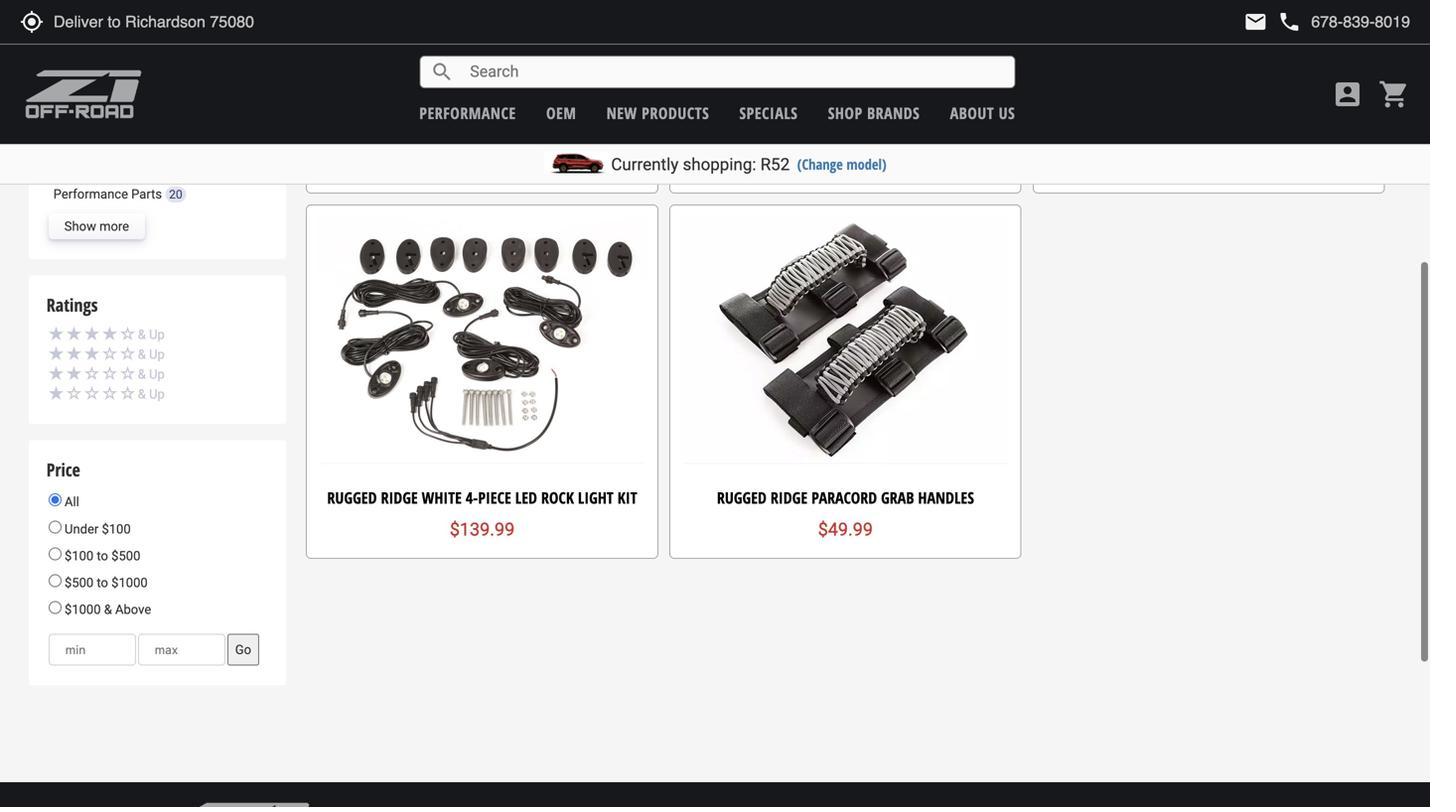 Task type: locate. For each thing, give the bounding box(es) containing it.
& up up 2 & up element
[[138, 347, 165, 362]]

1 vertical spatial show
[[64, 219, 96, 234]]

0 horizontal spatial off-
[[776, 104, 804, 125]]

& for 2 & up element
[[138, 367, 146, 382]]

min number field
[[48, 635, 136, 666]]

&
[[936, 104, 946, 125], [138, 327, 146, 342], [138, 347, 146, 362], [138, 367, 146, 382], [138, 387, 146, 402], [104, 603, 112, 618]]

0 vertical spatial more
[[99, 79, 129, 94]]

paracord
[[812, 487, 878, 509]]

kit inside rugged ridge off-road tire inflator & deflator w/ gauge kit
[[870, 121, 890, 143]]

w/
[[802, 121, 821, 143]]

2 off- from the left
[[1166, 104, 1194, 125]]

2 & up element
[[48, 364, 267, 385]]

& for "1 & up" element
[[138, 387, 146, 402]]

1 deflator from the left
[[950, 104, 1010, 125]]

more down performance parts 20
[[99, 219, 129, 234]]

shop brands link
[[828, 102, 920, 124]]

more
[[99, 79, 129, 94], [99, 219, 129, 234]]

ridge for rugged ridge paracord grab handles
[[771, 487, 808, 509]]

1 horizontal spatial kit
[[870, 121, 890, 143]]

1 horizontal spatial $100
[[102, 522, 131, 537]]

ridge for rugged ridge off-road tire inflator & deflator w/ gauge kit
[[735, 104, 772, 125]]

phone link
[[1278, 10, 1411, 34]]

shopping_cart link
[[1374, 79, 1411, 110]]

to down $100 to $500
[[97, 576, 108, 591]]

1 vertical spatial show more
[[64, 219, 129, 234]]

frontier
[[153, 0, 213, 2], [153, 29, 213, 44]]

frontier d41
[[153, 29, 213, 62]]

up up "1 & up" element
[[149, 367, 165, 382]]

$49.99
[[819, 520, 873, 541]]

ridge inside rugged ridge off-road tire inflator & deflator w/ gauge kit
[[735, 104, 772, 125]]

ridge for rugged ridge off-road tire deflator kit
[[1126, 104, 1163, 125]]

nissan frontier d41 2022 2023 vq38dd 3.8l s sv pro-x pro-4x z1 off-road image
[[69, 33, 148, 59]]

1 vertical spatial show more button
[[48, 214, 145, 240]]

1 horizontal spatial off-
[[1166, 104, 1194, 125]]

0 horizontal spatial $1000
[[65, 603, 101, 618]]

1 frontier from the top
[[153, 0, 213, 2]]

show more down the performance
[[64, 219, 129, 234]]

20 right the frontier d41
[[244, 39, 258, 52]]

2 to from the top
[[97, 576, 108, 591]]

up for "1 & up" element
[[149, 387, 165, 402]]

1 horizontal spatial road
[[1194, 104, 1229, 125]]

show
[[64, 79, 96, 94], [64, 219, 96, 234]]

$100 to $500
[[61, 549, 141, 564]]

0 vertical spatial $100
[[102, 522, 131, 537]]

2 tire from the left
[[1233, 104, 1259, 125]]

None radio
[[48, 494, 61, 507], [48, 521, 61, 534], [48, 602, 61, 615], [48, 494, 61, 507], [48, 521, 61, 534], [48, 602, 61, 615]]

1 vertical spatial to
[[97, 576, 108, 591]]

1 show from the top
[[64, 79, 96, 94]]

0 vertical spatial show more
[[64, 79, 129, 94]]

z1 company logo image
[[186, 803, 311, 808]]

3 up from the top
[[149, 367, 165, 382]]

0 vertical spatial $500
[[111, 549, 141, 564]]

1 vertical spatial $1000
[[65, 603, 101, 618]]

currently shopping: r52 (change model)
[[611, 155, 887, 174]]

None checkbox
[[48, 39, 64, 56]]

to
[[97, 549, 108, 564], [97, 576, 108, 591]]

& up
[[138, 327, 165, 342], [138, 347, 165, 362], [138, 367, 165, 382], [138, 387, 165, 402]]

1 horizontal spatial 20
[[244, 39, 258, 52]]

& up 2 & up element
[[138, 347, 146, 362]]

$100 up $100 to $500
[[102, 522, 131, 537]]

about us link
[[951, 102, 1016, 124]]

$1000 & above
[[61, 603, 151, 618]]

1 off- from the left
[[776, 104, 804, 125]]

new
[[607, 102, 638, 124]]

& up up 3 & up element
[[138, 327, 165, 342]]

0 horizontal spatial $500
[[65, 576, 94, 591]]

2 & up from the top
[[138, 347, 165, 362]]

rugged
[[375, 104, 425, 125], [682, 104, 732, 125], [1072, 104, 1122, 125], [327, 487, 377, 509], [717, 487, 767, 509]]

model)
[[847, 155, 887, 174]]

2 show more from the top
[[64, 219, 129, 234]]

1 more from the top
[[99, 79, 129, 94]]

road
[[804, 104, 839, 125], [1194, 104, 1229, 125]]

to up the $500 to $1000
[[97, 549, 108, 564]]

performance link
[[420, 102, 516, 124]]

new products link
[[607, 102, 710, 124]]

$1000 up the above
[[111, 576, 148, 591]]

None checkbox
[[48, 0, 64, 14]]

0 horizontal spatial deflator
[[950, 104, 1010, 125]]

0 vertical spatial $1000
[[111, 576, 148, 591]]

ridge
[[429, 104, 466, 125], [735, 104, 772, 125], [1126, 104, 1163, 125], [381, 487, 418, 509], [771, 487, 808, 509]]

account_box
[[1333, 79, 1364, 110]]

2 road from the left
[[1194, 104, 1229, 125]]

max number field
[[138, 635, 225, 666]]

deflator left account_box link
[[1263, 104, 1324, 125]]

$100 down under
[[65, 549, 94, 564]]

show more button down the performance
[[48, 214, 145, 240]]

kit right gauge
[[870, 121, 890, 143]]

1 road from the left
[[804, 104, 839, 125]]

20 right parts
[[169, 188, 183, 202]]

1 & up from the top
[[138, 327, 165, 342]]

grab
[[882, 487, 915, 509]]

shopping_cart
[[1379, 79, 1411, 110]]

$500 up the $500 to $1000
[[111, 549, 141, 564]]

frontier for d41
[[153, 29, 213, 44]]

rugged for rugged ridge white 4-piece led rock light kit
[[327, 487, 377, 509]]

under
[[65, 522, 99, 537]]

under  $100
[[61, 522, 131, 537]]

& up for "1 & up" element
[[138, 387, 165, 402]]

1 vertical spatial 20
[[169, 188, 183, 202]]

1 vertical spatial frontier
[[153, 29, 213, 44]]

0 vertical spatial 20
[[244, 39, 258, 52]]

& down 2 & up element
[[138, 387, 146, 402]]

off-
[[776, 104, 804, 125], [1166, 104, 1194, 125]]

& up for 3 & up element
[[138, 347, 165, 362]]

2 up from the top
[[149, 347, 165, 362]]

& for 3 & up element
[[138, 347, 146, 362]]

1 show more from the top
[[64, 79, 129, 94]]

2 show more button from the top
[[48, 214, 145, 240]]

2 more from the top
[[99, 219, 129, 234]]

show down nissan frontier d41 2022 2023 vq38dd 3.8l s sv pro-x pro-4x z1 off-road image
[[64, 79, 96, 94]]

& up down 2 & up element
[[138, 387, 165, 402]]

performance
[[420, 102, 516, 124]]

about us
[[951, 102, 1016, 124]]

1 vertical spatial $100
[[65, 549, 94, 564]]

show more down nissan frontier d41 2022 2023 vq38dd 3.8l s sv pro-x pro-4x z1 off-road image
[[64, 79, 129, 94]]

up down 2 & up element
[[149, 387, 165, 402]]

0 horizontal spatial road
[[804, 104, 839, 125]]

ratings
[[47, 293, 98, 317]]

1 horizontal spatial tire
[[1233, 104, 1259, 125]]

0 vertical spatial show
[[64, 79, 96, 94]]

frontier up the "d40"
[[153, 0, 213, 2]]

& up up "1 & up" element
[[138, 367, 165, 382]]

rugged inside rugged ridge off-road tire inflator & deflator w/ gauge kit
[[682, 104, 732, 125]]

$1000
[[111, 576, 148, 591], [65, 603, 101, 618]]

2 horizontal spatial kit
[[1327, 104, 1347, 125]]

$500 down $100 to $500
[[65, 576, 94, 591]]

frontier d40
[[153, 0, 213, 20]]

0 vertical spatial show more button
[[48, 74, 145, 100]]

to for $500
[[97, 576, 108, 591]]

2 frontier from the top
[[153, 29, 213, 44]]

tire
[[843, 104, 869, 125], [1233, 104, 1259, 125]]

deflator
[[950, 104, 1010, 125], [1263, 104, 1324, 125]]

road inside rugged ridge off-road tire inflator & deflator w/ gauge kit
[[804, 104, 839, 125]]

1 vertical spatial $500
[[65, 576, 94, 591]]

shop brands
[[828, 102, 920, 124]]

& up 3 & up element
[[138, 327, 146, 342]]

& left 'about'
[[936, 104, 946, 125]]

3 & up from the top
[[138, 367, 165, 382]]

up for 3 & up element
[[149, 347, 165, 362]]

up
[[149, 327, 165, 342], [149, 347, 165, 362], [149, 367, 165, 382], [149, 387, 165, 402]]

1 horizontal spatial deflator
[[1263, 104, 1324, 125]]

tire inside rugged ridge off-road tire inflator & deflator w/ gauge kit
[[843, 104, 869, 125]]

1 to from the top
[[97, 549, 108, 564]]

up for 2 & up element
[[149, 367, 165, 382]]

deflator right inflator
[[950, 104, 1010, 125]]

1 up from the top
[[149, 327, 165, 342]]

0 horizontal spatial 20
[[169, 188, 183, 202]]

kit
[[1327, 104, 1347, 125], [870, 121, 890, 143], [618, 487, 638, 509]]

1 horizontal spatial $500
[[111, 549, 141, 564]]

& inside rugged ridge off-road tire inflator & deflator w/ gauge kit
[[936, 104, 946, 125]]

rugged ridge leaf spring perch
[[375, 104, 590, 125]]

up up 3 & up element
[[149, 327, 165, 342]]

rock
[[541, 487, 574, 509]]

0 vertical spatial frontier
[[153, 0, 213, 2]]

1 tire from the left
[[843, 104, 869, 125]]

Search search field
[[454, 57, 1015, 87]]

& up "1 & up" element
[[138, 367, 146, 382]]

frontier up d41
[[153, 29, 213, 44]]

show more
[[64, 79, 129, 94], [64, 219, 129, 234]]

oem
[[547, 102, 577, 124]]

0 horizontal spatial tire
[[843, 104, 869, 125]]

kit right "light"
[[618, 487, 638, 509]]

spring
[[502, 104, 547, 125]]

20
[[244, 39, 258, 52], [169, 188, 183, 202]]

mail link
[[1244, 10, 1268, 34]]

4-
[[466, 487, 478, 509]]

show down the performance
[[64, 219, 96, 234]]

up up 2 & up element
[[149, 347, 165, 362]]

show more button down nissan frontier d41 2022 2023 vq38dd 3.8l s sv pro-x pro-4x z1 off-road image
[[48, 74, 145, 100]]

1 vertical spatial more
[[99, 219, 129, 234]]

0 horizontal spatial $100
[[65, 549, 94, 564]]

to for $100
[[97, 549, 108, 564]]

show more button
[[48, 74, 145, 100], [48, 214, 145, 240]]

new products
[[607, 102, 710, 124]]

4 up from the top
[[149, 387, 165, 402]]

None radio
[[48, 548, 61, 561], [48, 575, 61, 588], [48, 548, 61, 561], [48, 575, 61, 588]]

off- inside rugged ridge off-road tire inflator & deflator w/ gauge kit
[[776, 104, 804, 125]]

r52
[[761, 155, 790, 174]]

more down nissan frontier d41 2022 2023 vq38dd 3.8l s sv pro-x pro-4x z1 off-road image
[[99, 79, 129, 94]]

$500
[[111, 549, 141, 564], [65, 576, 94, 591]]

specials link
[[740, 102, 798, 124]]

leaf
[[470, 104, 498, 125]]

performance
[[53, 187, 128, 202]]

$500 to $1000
[[61, 576, 148, 591]]

tire for deflator
[[1233, 104, 1259, 125]]

$1000 down the $500 to $1000
[[65, 603, 101, 618]]

0 vertical spatial to
[[97, 549, 108, 564]]

4 & up from the top
[[138, 387, 165, 402]]

$100
[[102, 522, 131, 537], [65, 549, 94, 564]]

2 show from the top
[[64, 219, 96, 234]]

parts
[[131, 187, 162, 202]]

kit left shopping_cart link
[[1327, 104, 1347, 125]]

more for first show more button from the bottom of the page
[[99, 219, 129, 234]]

shopping:
[[683, 155, 757, 174]]



Task type: describe. For each thing, give the bounding box(es) containing it.
2 deflator from the left
[[1263, 104, 1324, 125]]

go
[[235, 643, 251, 658]]

phone
[[1278, 10, 1302, 34]]

perch
[[551, 104, 590, 125]]

nissan frontier d40 2005 2006 2007 2008 2009 2010 2011 2012 2013 2014 2015 2016 2017 2018 2019 2020 2021 vq40de vq38dd qr25de 4.0l 3.8l 2.5l s se sl sv le xe pro-4x offroad z1 off-road image
[[69, 0, 148, 17]]

& for the 4 & up element
[[138, 327, 146, 342]]

frontier for d40
[[153, 0, 213, 2]]

brands
[[868, 102, 920, 124]]

up for the 4 & up element
[[149, 327, 165, 342]]

1 horizontal spatial $1000
[[111, 576, 148, 591]]

show more for first show more button from the bottom of the page
[[64, 219, 129, 234]]

above
[[115, 603, 151, 618]]

search
[[431, 60, 454, 84]]

products
[[642, 102, 710, 124]]

tire for inflator
[[843, 104, 869, 125]]

4 & up element
[[48, 324, 267, 345]]

mail phone
[[1244, 10, 1302, 34]]

off- for inflator
[[776, 104, 804, 125]]

off- for deflator
[[1166, 104, 1194, 125]]

& up for the 4 & up element
[[138, 327, 165, 342]]

light
[[578, 487, 614, 509]]

oem link
[[547, 102, 577, 124]]

(change
[[798, 155, 843, 174]]

show for first show more button from the bottom of the page
[[64, 219, 96, 234]]

& up for 2 & up element
[[138, 367, 165, 382]]

$44.99
[[819, 154, 873, 175]]

handles
[[919, 487, 975, 509]]

white
[[422, 487, 462, 509]]

rugged ridge white 4-piece led rock light kit
[[327, 487, 638, 509]]

z1 motorsports logo image
[[25, 70, 143, 119]]

d40
[[153, 5, 176, 20]]

gauge
[[825, 121, 866, 143]]

1 show more button from the top
[[48, 74, 145, 100]]

rugged for rugged ridge off-road tire inflator & deflator w/ gauge kit
[[682, 104, 732, 125]]

performance parts 20
[[53, 187, 183, 202]]

price
[[47, 458, 80, 482]]

inflator
[[873, 104, 933, 125]]

(change model) link
[[798, 155, 887, 174]]

shop
[[828, 102, 863, 124]]

rugged ridge off-road tire deflator kit
[[1072, 104, 1347, 125]]

specials
[[740, 102, 798, 124]]

more for first show more button from the top of the page
[[99, 79, 129, 94]]

rugged for rugged ridge paracord grab handles
[[717, 487, 767, 509]]

20 inside performance parts 20
[[169, 188, 183, 202]]

rugged ridge paracord grab handles
[[717, 487, 975, 509]]

0 horizontal spatial kit
[[618, 487, 638, 509]]

1 & up element
[[48, 384, 267, 405]]

road for deflator
[[1194, 104, 1229, 125]]

3 & up element
[[48, 344, 267, 365]]

about
[[951, 102, 995, 124]]

ridge for rugged ridge leaf spring perch
[[429, 104, 466, 125]]

ridge for rugged ridge white 4-piece led rock light kit
[[381, 487, 418, 509]]

$139.99
[[450, 520, 515, 541]]

deflator inside rugged ridge off-road tire inflator & deflator w/ gauge kit
[[950, 104, 1010, 125]]

& left the above
[[104, 603, 112, 618]]

road for inflator
[[804, 104, 839, 125]]

account_box link
[[1328, 79, 1369, 110]]

my_location
[[20, 10, 44, 34]]

mail
[[1244, 10, 1268, 34]]

show for first show more button from the top of the page
[[64, 79, 96, 94]]

us
[[999, 102, 1016, 124]]

show more for first show more button from the top of the page
[[64, 79, 129, 94]]

d41
[[153, 47, 176, 62]]

rugged for rugged ridge leaf spring perch
[[375, 104, 425, 125]]

go button
[[227, 635, 259, 666]]

led
[[516, 487, 538, 509]]

rugged for rugged ridge off-road tire deflator kit
[[1072, 104, 1122, 125]]

currently
[[611, 155, 679, 174]]

all
[[61, 495, 79, 510]]

rugged ridge off-road tire inflator & deflator w/ gauge kit
[[682, 104, 1010, 143]]

piece
[[478, 487, 512, 509]]



Task type: vqa. For each thing, say whether or not it's contained in the screenshot.
Rugged Ridge White 4-Piece LED Rock Light Kit's Ridge
yes



